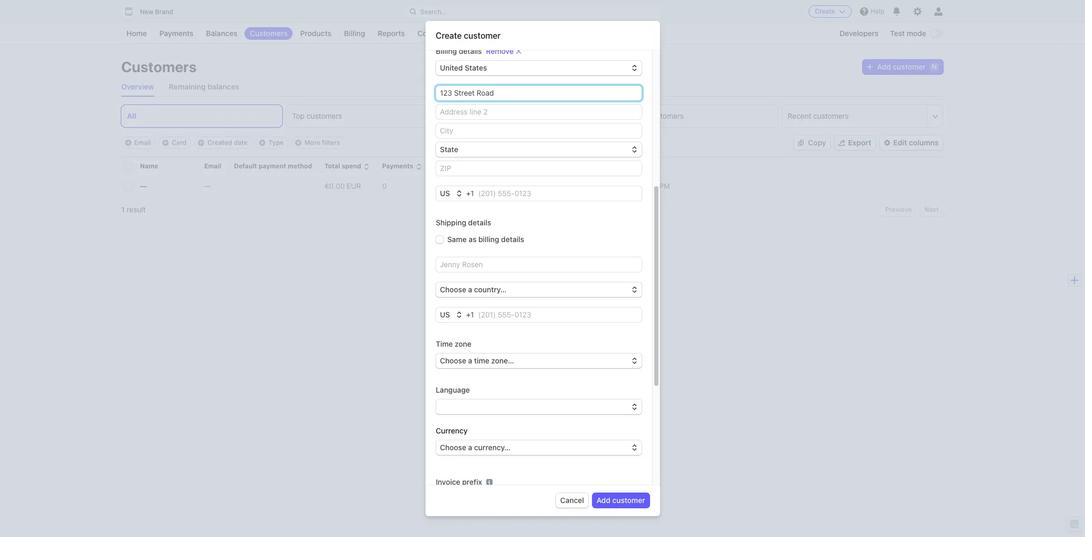 Task type: vqa. For each thing, say whether or not it's contained in the screenshot.
started
no



Task type: locate. For each thing, give the bounding box(es) containing it.
new brand button
[[121, 4, 184, 19]]

1 vertical spatial customers
[[121, 58, 197, 75]]

eur down "spend"
[[347, 181, 361, 190]]

0 horizontal spatial payments
[[159, 29, 194, 38]]

created right add created date image
[[208, 139, 232, 147]]

1 vertical spatial add
[[597, 496, 611, 505]]

1 up shipping details
[[471, 189, 474, 198]]

€0.00 eur for third €0.00 eur link from the left
[[483, 181, 520, 190]]

previous button
[[881, 204, 916, 216]]

email right add email icon on the top of page
[[134, 139, 151, 147]]

oct 17, 7:21 pm link
[[614, 177, 943, 195]]

a inside popup button
[[468, 357, 472, 365]]

details right billing at the top of the page
[[501, 235, 524, 244]]

€0.00 eur for third €0.00 eur link from right
[[325, 181, 361, 190]]

1 vertical spatial tab list
[[121, 105, 943, 127]]

1 horizontal spatial add customer
[[877, 62, 926, 71]]

0 vertical spatial choose
[[440, 285, 466, 294]]

0 vertical spatial more
[[459, 29, 477, 38]]

€0.00 down total
[[325, 181, 345, 190]]

add
[[877, 62, 891, 71], [597, 496, 611, 505]]

add email image
[[125, 140, 131, 146]]

2 €0.00 eur from the left
[[434, 181, 471, 190]]

customers right top
[[307, 112, 342, 120]]

created up oct in the right top of the page
[[614, 162, 640, 170]]

0 horizontal spatial — link
[[140, 177, 171, 195]]

a down the zone
[[468, 357, 472, 365]]

1 customers from the left
[[307, 112, 342, 120]]

2 horizontal spatial €0.00 eur
[[483, 181, 520, 190]]

0 vertical spatial a
[[468, 285, 472, 294]]

1 €0.00 eur from the left
[[325, 181, 361, 190]]

0 horizontal spatial €0.00
[[325, 181, 345, 190]]

eur
[[347, 181, 361, 190], [457, 181, 471, 190], [506, 181, 520, 190]]

zone
[[455, 340, 472, 349]]

choose a time zone… button
[[436, 354, 642, 369]]

1 horizontal spatial €0.00
[[434, 181, 455, 190]]

remaining
[[169, 82, 206, 91]]

0 horizontal spatial add
[[597, 496, 611, 505]]

customers left products at the left top
[[250, 29, 288, 38]]

1 horizontal spatial customers
[[250, 29, 288, 38]]

2 vertical spatial a
[[468, 443, 472, 452]]

0 vertical spatial 1
[[471, 189, 474, 198]]

1 vertical spatial add customer
[[597, 496, 645, 505]]

shipping
[[436, 218, 466, 227]]

tab list containing all
[[121, 105, 943, 127]]

customers
[[307, 112, 342, 120], [492, 112, 528, 120], [648, 112, 684, 120], [814, 112, 849, 120]]

created
[[208, 139, 232, 147], [614, 162, 640, 170]]

more up the billing details
[[459, 29, 477, 38]]

add customer right svg image
[[877, 62, 926, 71]]

1 horizontal spatial create
[[815, 7, 835, 15]]

create inside button
[[815, 7, 835, 15]]

1 a from the top
[[468, 285, 472, 294]]

cancel button
[[556, 494, 588, 508]]

refunds
[[434, 162, 460, 170]]

tab list down address line 1 text field
[[121, 105, 943, 127]]

1 horizontal spatial eur
[[457, 181, 471, 190]]

create up the billing details
[[436, 31, 462, 40]]

developers
[[840, 29, 879, 38]]

€0.00 down refunds
[[434, 181, 455, 190]]

0 horizontal spatial created
[[208, 139, 232, 147]]

—
[[140, 181, 147, 190], [204, 181, 211, 190]]

more filters
[[305, 139, 340, 147]]

a
[[468, 285, 472, 294], [468, 357, 472, 365], [468, 443, 472, 452]]

name
[[140, 162, 158, 170]]

new
[[140, 8, 153, 16]]

0 horizontal spatial eur
[[347, 181, 361, 190]]

search…
[[420, 8, 447, 15]]

Address line 2 text field
[[436, 105, 642, 119]]

more inside button
[[459, 29, 477, 38]]

email
[[134, 139, 151, 147], [204, 162, 221, 170]]

€0.00 eur down zip text box
[[483, 181, 520, 190]]

billing
[[479, 235, 499, 244]]

1 vertical spatial a
[[468, 357, 472, 365]]

1 vertical spatial more
[[305, 139, 320, 147]]

1 €0.00 from the left
[[325, 181, 345, 190]]

€0.00 up shipping details
[[483, 181, 504, 190]]

a left country… at the bottom
[[468, 285, 472, 294]]

+ up shipping details
[[466, 189, 471, 198]]

customer
[[464, 31, 501, 40], [893, 62, 926, 71], [613, 496, 645, 505]]

1 choose from the top
[[440, 285, 466, 294]]

customers up overview
[[121, 58, 197, 75]]

1 for (201) 555-0123 phone field
[[471, 189, 474, 198]]

same
[[447, 235, 467, 244]]

1 horizontal spatial more
[[459, 29, 477, 38]]

1
[[471, 189, 474, 198], [121, 205, 125, 214], [471, 310, 474, 319]]

next
[[925, 206, 939, 214]]

0 horizontal spatial customer
[[464, 31, 501, 40]]

0 vertical spatial create
[[815, 7, 835, 15]]

a inside 'popup button'
[[468, 443, 472, 452]]

time down states at the top
[[475, 112, 490, 120]]

choose inside popup button
[[440, 285, 466, 294]]

choose a currency… button
[[436, 441, 642, 456]]

0 vertical spatial details
[[459, 47, 482, 55]]

choose down currency
[[440, 443, 466, 452]]

2 horizontal spatial €0.00
[[483, 181, 504, 190]]

0 vertical spatial customers
[[250, 29, 288, 38]]

customers for repeat customers
[[648, 112, 684, 120]]

3 €0.00 eur from the left
[[483, 181, 520, 190]]

edit columns button
[[880, 136, 943, 150]]

time
[[436, 340, 453, 349]]

3 customers from the left
[[648, 112, 684, 120]]

oct 17, 7:21 pm
[[614, 181, 670, 190]]

details down create customer
[[459, 47, 482, 55]]

2 €0.00 from the left
[[434, 181, 455, 190]]

Select Item checkbox
[[124, 182, 132, 190]]

1 horizontal spatial —
[[204, 181, 211, 190]]

first-time customers link
[[452, 105, 613, 127]]

€0.00 for second €0.00 eur link from the left
[[434, 181, 455, 190]]

0 vertical spatial add
[[877, 62, 891, 71]]

3 a from the top
[[468, 443, 472, 452]]

customer inside add customer button
[[613, 496, 645, 505]]

new brand
[[140, 8, 173, 16]]

1 vertical spatial created
[[614, 162, 640, 170]]

more
[[459, 29, 477, 38], [305, 139, 320, 147]]

payment
[[259, 162, 286, 170]]

€0.00 eur link
[[325, 177, 382, 195], [434, 177, 483, 195], [483, 177, 551, 195]]

3 eur from the left
[[506, 181, 520, 190]]

time inside popup button
[[474, 357, 490, 365]]

date
[[234, 139, 248, 147]]

customers right repeat
[[648, 112, 684, 120]]

€0.00 eur down total spend
[[325, 181, 361, 190]]

a for time
[[468, 357, 472, 365]]

add customer right cancel
[[597, 496, 645, 505]]

choose inside 'popup button'
[[440, 443, 466, 452]]

choose down time zone
[[440, 357, 466, 365]]

choose a time zone…
[[440, 357, 514, 365]]

€0.00 eur
[[325, 181, 361, 190], [434, 181, 471, 190], [483, 181, 520, 190]]

ZIP text field
[[436, 161, 642, 176]]

— link
[[140, 177, 171, 195], [204, 177, 234, 195]]

add inside add customer button
[[597, 496, 611, 505]]

1 for (201) 555-0123 telephone field
[[471, 310, 474, 319]]

Address line 1 text field
[[436, 86, 642, 101]]

products link
[[295, 27, 337, 40]]

+ down choose a country…
[[466, 310, 471, 319]]

created for created date
[[208, 139, 232, 147]]

1 + 1 from the top
[[466, 189, 474, 198]]

time left zone…
[[474, 357, 490, 365]]

2 horizontal spatial customer
[[893, 62, 926, 71]]

as
[[469, 235, 477, 244]]

1 vertical spatial time
[[474, 357, 490, 365]]

2 horizontal spatial eur
[[506, 181, 520, 190]]

1 vertical spatial details
[[468, 218, 491, 227]]

€0.00 eur link down zip text box
[[483, 177, 551, 195]]

more for more
[[459, 29, 477, 38]]

billing
[[344, 29, 365, 38], [436, 47, 457, 55]]

1 horizontal spatial €0.00 eur
[[434, 181, 471, 190]]

customers up city text box
[[492, 112, 528, 120]]

eur down refunds
[[457, 181, 471, 190]]

first-
[[457, 112, 475, 120]]

3 choose from the top
[[440, 443, 466, 452]]

+
[[466, 189, 471, 198], [466, 310, 471, 319]]

payments up 0 link
[[382, 162, 413, 170]]

1 vertical spatial 1
[[121, 205, 125, 214]]

17,
[[629, 181, 640, 190]]

a inside popup button
[[468, 285, 472, 294]]

create customer
[[436, 31, 501, 40]]

currency
[[436, 427, 468, 436]]

more right add more filters "image"
[[305, 139, 320, 147]]

0 horizontal spatial create
[[436, 31, 462, 40]]

0 vertical spatial tab list
[[121, 77, 943, 97]]

repeat customers
[[623, 112, 684, 120]]

1 horizontal spatial created
[[614, 162, 640, 170]]

open overflow menu image
[[933, 113, 939, 119]]

1 tab list from the top
[[121, 77, 943, 97]]

spend
[[342, 162, 361, 170]]

0 horizontal spatial billing
[[344, 29, 365, 38]]

2 choose from the top
[[440, 357, 466, 365]]

0 horizontal spatial email
[[134, 139, 151, 147]]

0 horizontal spatial add customer
[[597, 496, 645, 505]]

0 vertical spatial payments
[[159, 29, 194, 38]]

1 vertical spatial +
[[466, 310, 471, 319]]

1 horizontal spatial payments
[[382, 162, 413, 170]]

1 result
[[121, 205, 146, 214]]

repeat customers link
[[617, 105, 778, 127]]

1 vertical spatial create
[[436, 31, 462, 40]]

1 vertical spatial choose
[[440, 357, 466, 365]]

2 + from the top
[[466, 310, 471, 319]]

0 vertical spatial customer
[[464, 31, 501, 40]]

0 vertical spatial time
[[475, 112, 490, 120]]

add right cancel
[[597, 496, 611, 505]]

1 horizontal spatial customer
[[613, 496, 645, 505]]

add right svg image
[[877, 62, 891, 71]]

next button
[[921, 204, 943, 216]]

1 left the result at top left
[[121, 205, 125, 214]]

0 vertical spatial created
[[208, 139, 232, 147]]

4 customers from the left
[[814, 112, 849, 120]]

Search… search field
[[404, 5, 661, 18]]

tab list containing overview
[[121, 77, 943, 97]]

2 vertical spatial customer
[[613, 496, 645, 505]]

remove button
[[486, 46, 522, 57]]

type
[[269, 139, 284, 147]]

€0.00 eur link down refunds
[[434, 177, 483, 195]]

2 a from the top
[[468, 357, 472, 365]]

svg image
[[798, 140, 804, 146]]

€0.00 for third €0.00 eur link from right
[[325, 181, 345, 190]]

create
[[815, 7, 835, 15], [436, 31, 462, 40]]

€0.00 eur for second €0.00 eur link from the left
[[434, 181, 471, 190]]

shipping details
[[436, 218, 491, 227]]

1 down choose a country…
[[471, 310, 474, 319]]

united states button
[[436, 61, 642, 75]]

recent customers
[[788, 112, 849, 120]]

— link down name
[[140, 177, 171, 195]]

overview link
[[121, 77, 154, 96]]

0 vertical spatial add customer
[[877, 62, 926, 71]]

choose inside popup button
[[440, 357, 466, 365]]

2 + 1 from the top
[[466, 310, 474, 319]]

cancel
[[560, 496, 584, 505]]

1 + from the top
[[466, 189, 471, 198]]

— down add created date image
[[204, 181, 211, 190]]

0 vertical spatial billing
[[344, 29, 365, 38]]

+ for (201) 555-0123 phone field
[[466, 189, 471, 198]]

payments down brand
[[159, 29, 194, 38]]

0 vertical spatial + 1
[[466, 189, 474, 198]]

1 — link from the left
[[140, 177, 171, 195]]

tab list down united states dropdown button
[[121, 77, 943, 97]]

choose for choose a time zone…
[[440, 357, 466, 365]]

1 horizontal spatial — link
[[204, 177, 234, 195]]

1 vertical spatial email
[[204, 162, 221, 170]]

more for more filters
[[305, 139, 320, 147]]

customers
[[250, 29, 288, 38], [121, 58, 197, 75]]

0 vertical spatial +
[[466, 189, 471, 198]]

eur down zip text box
[[506, 181, 520, 190]]

1 horizontal spatial add
[[877, 62, 891, 71]]

0 horizontal spatial more
[[305, 139, 320, 147]]

0 horizontal spatial —
[[140, 181, 147, 190]]

invoice prefix
[[436, 478, 482, 487]]

more button
[[454, 27, 493, 40]]

1 vertical spatial + 1
[[466, 310, 474, 319]]

€0.00 eur down refunds
[[434, 181, 471, 190]]

+ 1 down choose a country…
[[466, 310, 474, 319]]

2 vertical spatial 1
[[471, 310, 474, 319]]

a left currency…
[[468, 443, 472, 452]]

add created date image
[[198, 140, 204, 146]]

1 vertical spatial billing
[[436, 47, 457, 55]]

billing left reports
[[344, 29, 365, 38]]

repeat
[[623, 112, 646, 120]]

tab list
[[121, 77, 943, 97], [121, 105, 943, 127]]

1 eur from the left
[[347, 181, 361, 190]]

eur for second €0.00 eur link from the left
[[457, 181, 471, 190]]

0 horizontal spatial €0.00 eur
[[325, 181, 361, 190]]

— link down default
[[204, 177, 234, 195]]

— right select item checkbox
[[140, 181, 147, 190]]

columns
[[909, 138, 939, 147]]

€0.00 eur link down "spend"
[[325, 177, 382, 195]]

choose left country… at the bottom
[[440, 285, 466, 294]]

+ 1
[[466, 189, 474, 198], [466, 310, 474, 319]]

details up same as billing details
[[468, 218, 491, 227]]

1 horizontal spatial billing
[[436, 47, 457, 55]]

email down add created date image
[[204, 162, 221, 170]]

previous
[[885, 206, 912, 214]]

€0.00 for third €0.00 eur link from the left
[[483, 181, 504, 190]]

remaining balances link
[[169, 77, 239, 96]]

2 eur from the left
[[457, 181, 471, 190]]

2 — link from the left
[[204, 177, 234, 195]]

2 vertical spatial choose
[[440, 443, 466, 452]]

customers up copy
[[814, 112, 849, 120]]

toolbar containing email
[[121, 137, 345, 149]]

method
[[288, 162, 312, 170]]

(201) 555-0123 telephone field
[[474, 308, 642, 323]]

remove
[[486, 47, 514, 55]]

3 €0.00 from the left
[[483, 181, 504, 190]]

create up developers link
[[815, 7, 835, 15]]

+ 1 up shipping details
[[466, 189, 474, 198]]

toolbar
[[121, 137, 345, 149]]

billing up united
[[436, 47, 457, 55]]

n
[[932, 63, 937, 71]]

2 tab list from the top
[[121, 105, 943, 127]]



Task type: describe. For each thing, give the bounding box(es) containing it.
billing details
[[436, 47, 482, 55]]

test mode
[[890, 29, 926, 38]]

1 €0.00 eur link from the left
[[325, 177, 382, 195]]

1 vertical spatial payments
[[382, 162, 413, 170]]

2 — from the left
[[204, 181, 211, 190]]

all link
[[121, 105, 282, 127]]

svg image
[[867, 64, 873, 70]]

balances
[[206, 29, 237, 38]]

customers for top customers
[[307, 112, 342, 120]]

pm
[[659, 181, 670, 190]]

united
[[440, 63, 463, 72]]

reports
[[378, 29, 405, 38]]

export
[[848, 138, 872, 147]]

total spend
[[325, 162, 361, 170]]

details for shipping details
[[468, 218, 491, 227]]

total
[[325, 162, 340, 170]]

result
[[127, 205, 146, 214]]

invoice
[[436, 478, 460, 487]]

customers inside 'link'
[[250, 29, 288, 38]]

choose a country…
[[440, 285, 507, 294]]

payments link
[[154, 27, 199, 40]]

add type image
[[259, 140, 265, 146]]

copy
[[808, 138, 826, 147]]

mode
[[907, 29, 926, 38]]

oct
[[614, 181, 627, 190]]

choose a country… button
[[436, 283, 642, 297]]

copy button
[[794, 136, 831, 150]]

customers link
[[245, 27, 293, 40]]

developers link
[[835, 27, 884, 40]]

create for create customer
[[436, 31, 462, 40]]

home
[[126, 29, 147, 38]]

add card image
[[162, 140, 169, 146]]

Jenny Rosen text field
[[436, 258, 642, 272]]

recent customers link
[[782, 105, 928, 127]]

1 — from the left
[[140, 181, 147, 190]]

create for create
[[815, 7, 835, 15]]

billing for billing details
[[436, 47, 457, 55]]

(201) 555-0123 telephone field
[[474, 186, 642, 201]]

City text field
[[436, 124, 642, 138]]

edit columns
[[894, 138, 939, 147]]

0 horizontal spatial customers
[[121, 58, 197, 75]]

1 horizontal spatial email
[[204, 162, 221, 170]]

connect link
[[412, 27, 452, 40]]

reports link
[[373, 27, 410, 40]]

zone…
[[491, 357, 514, 365]]

remaining balances
[[169, 82, 239, 91]]

2 customers from the left
[[492, 112, 528, 120]]

created date
[[208, 139, 248, 147]]

same as billing details
[[447, 235, 524, 244]]

test
[[890, 29, 905, 38]]

country…
[[474, 285, 507, 294]]

states
[[465, 63, 487, 72]]

united states
[[440, 63, 487, 72]]

top
[[292, 112, 305, 120]]

choose a currency…
[[440, 443, 511, 452]]

add customer inside button
[[597, 496, 645, 505]]

recent
[[788, 112, 812, 120]]

eur for third €0.00 eur link from right
[[347, 181, 361, 190]]

prefix
[[462, 478, 482, 487]]

products
[[300, 29, 332, 38]]

all
[[127, 112, 136, 120]]

a for country…
[[468, 285, 472, 294]]

a for currency…
[[468, 443, 472, 452]]

top customers
[[292, 112, 342, 120]]

filters
[[322, 139, 340, 147]]

2 vertical spatial details
[[501, 235, 524, 244]]

3 €0.00 eur link from the left
[[483, 177, 551, 195]]

Select All checkbox
[[124, 163, 132, 170]]

0
[[382, 181, 387, 190]]

eur for third €0.00 eur link from the left
[[506, 181, 520, 190]]

connect
[[418, 29, 447, 38]]

billing link
[[339, 27, 370, 40]]

details for billing details
[[459, 47, 482, 55]]

billing for billing
[[344, 29, 365, 38]]

add customer button
[[593, 494, 650, 508]]

+ for (201) 555-0123 telephone field
[[466, 310, 471, 319]]

create button
[[809, 5, 852, 18]]

add more filters image
[[295, 140, 302, 146]]

created for created
[[614, 162, 640, 170]]

choose for choose a country…
[[440, 285, 466, 294]]

1 vertical spatial customer
[[893, 62, 926, 71]]

+ 1 for (201) 555-0123 telephone field
[[466, 310, 474, 319]]

first-time customers
[[457, 112, 528, 120]]

export button
[[835, 136, 876, 150]]

top customers link
[[286, 105, 448, 127]]

balances link
[[201, 27, 243, 40]]

edit
[[894, 138, 907, 147]]

balances
[[208, 82, 239, 91]]

time zone
[[436, 340, 472, 349]]

0 vertical spatial email
[[134, 139, 151, 147]]

customers for recent customers
[[814, 112, 849, 120]]

default payment method
[[234, 162, 312, 170]]

choose for choose a currency…
[[440, 443, 466, 452]]

home link
[[121, 27, 152, 40]]

default
[[234, 162, 257, 170]]

2 €0.00 eur link from the left
[[434, 177, 483, 195]]

0 link
[[382, 177, 434, 195]]

+ 1 for (201) 555-0123 phone field
[[466, 189, 474, 198]]

language
[[436, 386, 470, 395]]

card
[[172, 139, 187, 147]]



